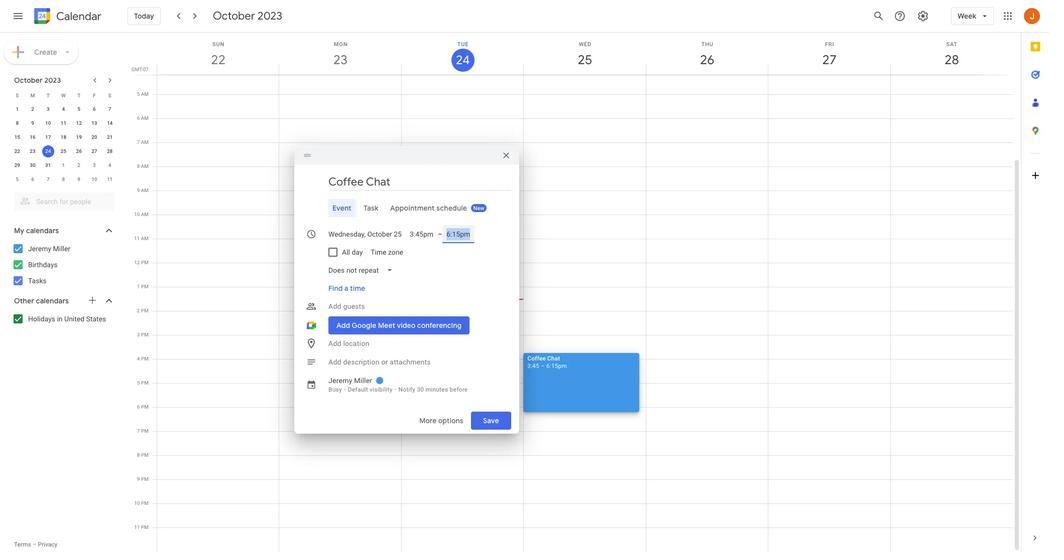 Task type: vqa. For each thing, say whether or not it's contained in the screenshot.


Task type: describe. For each thing, give the bounding box(es) containing it.
11 am
[[134, 236, 149, 242]]

1 vertical spatial 30
[[417, 387, 424, 394]]

row containing s
[[10, 88, 118, 102]]

privacy link
[[38, 542, 57, 549]]

row containing 5
[[10, 173, 118, 187]]

calendars for other calendars
[[36, 297, 69, 306]]

8 am
[[137, 164, 149, 169]]

1 horizontal spatial october 2023
[[213, 9, 282, 23]]

calendar
[[56, 9, 101, 23]]

0 vertical spatial 2023
[[258, 9, 282, 23]]

add for add location
[[328, 340, 341, 348]]

miller inside my calendars list
[[53, 245, 70, 253]]

create button
[[4, 40, 78, 64]]

7 am
[[137, 140, 149, 145]]

chat
[[547, 356, 560, 363]]

12 pm
[[134, 260, 149, 266]]

my
[[14, 227, 24, 236]]

12 for 12
[[76, 121, 82, 126]]

other
[[14, 297, 34, 306]]

Add title text field
[[328, 175, 511, 190]]

0 horizontal spatial october 2023
[[14, 76, 61, 85]]

21
[[107, 135, 113, 140]]

holidays
[[28, 315, 55, 323]]

4 for 4 pm
[[137, 357, 140, 362]]

2 for november 2 element
[[78, 163, 80, 168]]

8 for 8 pm
[[137, 453, 140, 459]]

before
[[450, 387, 468, 394]]

november 11 element
[[104, 174, 116, 186]]

calendars for my calendars
[[26, 227, 59, 236]]

am for 5 am
[[141, 91, 149, 97]]

in
[[57, 315, 63, 323]]

november 7 element
[[42, 174, 54, 186]]

find a time
[[328, 284, 365, 293]]

my calendars button
[[2, 223, 125, 239]]

today button
[[128, 4, 161, 28]]

or
[[381, 359, 388, 367]]

10 pm
[[134, 501, 149, 507]]

5 am
[[137, 91, 149, 97]]

8 for 8 am
[[137, 164, 140, 169]]

23 column header
[[279, 33, 402, 75]]

18 element
[[57, 132, 70, 144]]

today
[[134, 12, 154, 21]]

24 column header
[[401, 33, 524, 75]]

november 8 element
[[57, 174, 70, 186]]

november 3 element
[[88, 160, 100, 172]]

am for 7 am
[[141, 140, 149, 145]]

calendar element
[[32, 6, 101, 28]]

24, today element
[[42, 146, 54, 158]]

1 for the november 1 element
[[62, 163, 65, 168]]

zone
[[388, 249, 403, 257]]

17
[[45, 135, 51, 140]]

pm for 3 pm
[[141, 332, 149, 338]]

sun
[[212, 41, 225, 48]]

11 for 11 pm
[[134, 525, 140, 531]]

22 element
[[11, 146, 23, 158]]

tasks
[[28, 277, 47, 285]]

grid containing 22
[[129, 33, 1021, 553]]

mon 23
[[333, 41, 348, 68]]

to element
[[438, 231, 443, 239]]

14 element
[[104, 118, 116, 130]]

my calendars list
[[2, 241, 125, 289]]

0 vertical spatial –
[[438, 231, 443, 239]]

thu
[[702, 41, 714, 48]]

thu 26
[[700, 41, 714, 68]]

0 horizontal spatial 3
[[47, 106, 50, 112]]

jeremy miller inside my calendars list
[[28, 245, 70, 253]]

18
[[61, 135, 66, 140]]

1 t from the left
[[47, 93, 50, 98]]

16
[[30, 135, 36, 140]]

Start time text field
[[410, 229, 434, 241]]

wed 25
[[577, 41, 592, 68]]

busy
[[328, 387, 342, 394]]

holidays in united states
[[28, 315, 106, 323]]

appointment schedule
[[390, 204, 467, 213]]

0 vertical spatial october
[[213, 9, 255, 23]]

am for 6 am
[[141, 116, 149, 121]]

fri 27
[[822, 41, 836, 68]]

task
[[363, 204, 378, 213]]

settings menu image
[[917, 10, 929, 22]]

terms
[[14, 542, 31, 549]]

15 element
[[11, 132, 23, 144]]

7 for 7 pm
[[137, 429, 140, 434]]

10 for 10 am
[[134, 212, 140, 217]]

8 up 15 on the left top of page
[[16, 121, 19, 126]]

m
[[30, 93, 35, 98]]

schedule
[[437, 204, 467, 213]]

9 am
[[137, 188, 149, 193]]

coffee
[[527, 356, 546, 363]]

pm for 11 pm
[[141, 525, 149, 531]]

add description or attachments
[[328, 359, 431, 367]]

f
[[93, 93, 96, 98]]

15
[[14, 135, 20, 140]]

0 horizontal spatial 4
[[62, 106, 65, 112]]

3 pm
[[137, 332, 149, 338]]

10 for november 10 element
[[91, 177, 97, 182]]

row containing 22
[[10, 145, 118, 159]]

united
[[64, 315, 84, 323]]

mon
[[334, 41, 348, 48]]

terms link
[[14, 542, 31, 549]]

27 inside column header
[[822, 52, 836, 68]]

1 pm
[[137, 284, 149, 290]]

november 5 element
[[11, 174, 23, 186]]

default
[[348, 387, 368, 394]]

26 column header
[[646, 33, 768, 75]]

14
[[107, 121, 113, 126]]

27 link
[[818, 49, 841, 72]]

8 for november 8 element
[[62, 177, 65, 182]]

november 9 element
[[73, 174, 85, 186]]

calendar heading
[[54, 9, 101, 23]]

tue
[[457, 41, 469, 48]]

pm for 7 pm
[[141, 429, 149, 434]]

21 element
[[104, 132, 116, 144]]

30 inside october 2023 grid
[[30, 163, 36, 168]]

9 for november 9 element
[[78, 177, 80, 182]]

a
[[344, 284, 348, 293]]

27 column header
[[768, 33, 891, 75]]

5 pm
[[137, 381, 149, 386]]

16 element
[[27, 132, 39, 144]]

minutes
[[426, 387, 448, 394]]

jeremy inside my calendars list
[[28, 245, 51, 253]]

8 pm
[[137, 453, 149, 459]]

6 for 6 pm
[[137, 405, 140, 410]]

1 vertical spatial jeremy
[[328, 377, 352, 385]]

27 inside row
[[91, 149, 97, 154]]

22 inside october 2023 grid
[[14, 149, 20, 154]]

november 10 element
[[88, 174, 100, 186]]

coffee chat 3:45 – 6:15pm
[[527, 356, 567, 370]]

notify
[[398, 387, 415, 394]]

7 pm
[[137, 429, 149, 434]]

9 up 16
[[31, 121, 34, 126]]

10 for 10 element
[[45, 121, 51, 126]]

7 up 14
[[108, 106, 111, 112]]

4 for november 4 element
[[108, 163, 111, 168]]

1 horizontal spatial tab list
[[1022, 33, 1049, 525]]

add for add description or attachments
[[328, 359, 341, 367]]

pm for 8 pm
[[141, 453, 149, 459]]

24 cell
[[40, 145, 56, 159]]

all day
[[342, 249, 363, 257]]

all
[[342, 249, 350, 257]]

find a time button
[[324, 280, 369, 298]]

12 for 12 pm
[[134, 260, 140, 266]]

november 6 element
[[27, 174, 39, 186]]

5 for "november 5" element
[[16, 177, 19, 182]]



Task type: locate. For each thing, give the bounding box(es) containing it.
End time text field
[[447, 229, 471, 241]]

0 vertical spatial 1
[[16, 106, 19, 112]]

3 for november 3 element
[[93, 163, 96, 168]]

birthdays
[[28, 261, 58, 269]]

9 for 9 pm
[[137, 477, 140, 483]]

1 horizontal spatial –
[[438, 231, 443, 239]]

5 down 29 element
[[16, 177, 19, 182]]

13 element
[[88, 118, 100, 130]]

3
[[47, 106, 50, 112], [93, 163, 96, 168], [137, 332, 140, 338]]

pm up the 2 pm on the bottom of page
[[141, 284, 149, 290]]

october 2023
[[213, 9, 282, 23], [14, 76, 61, 85]]

0 horizontal spatial 25
[[61, 149, 66, 154]]

1 horizontal spatial 2023
[[258, 9, 282, 23]]

3 am from the top
[[141, 140, 149, 145]]

7 inside 'element'
[[47, 177, 50, 182]]

6:15pm
[[546, 363, 567, 370]]

22
[[210, 52, 225, 68], [14, 149, 20, 154]]

row group containing 1
[[10, 102, 118, 187]]

2
[[31, 106, 34, 112], [78, 163, 80, 168], [137, 308, 140, 314]]

31 element
[[42, 160, 54, 172]]

november 4 element
[[104, 160, 116, 172]]

24 down 17 element
[[45, 149, 51, 154]]

6 pm
[[137, 405, 149, 410]]

appointment
[[390, 204, 435, 213]]

5 for 5 pm
[[137, 381, 140, 386]]

row group
[[10, 102, 118, 187]]

event
[[332, 204, 351, 213]]

1 vertical spatial jeremy miller
[[328, 377, 372, 385]]

23 element
[[27, 146, 39, 158]]

am for 11 am
[[141, 236, 149, 242]]

pm down 8 pm
[[141, 477, 149, 483]]

27 down fri at the right top
[[822, 52, 836, 68]]

– inside coffee chat 3:45 – 6:15pm
[[541, 363, 545, 370]]

9 pm
[[137, 477, 149, 483]]

3 down the 2 pm on the bottom of page
[[137, 332, 140, 338]]

10 element
[[42, 118, 54, 130]]

5 am from the top
[[141, 188, 149, 193]]

row up "18"
[[10, 117, 118, 131]]

6 pm from the top
[[141, 381, 149, 386]]

2 horizontal spatial 2
[[137, 308, 140, 314]]

2023
[[258, 9, 282, 23], [44, 76, 61, 85]]

5 row from the top
[[10, 145, 118, 159]]

28 column header
[[890, 33, 1013, 75]]

find
[[328, 284, 343, 293]]

11 down 10 pm
[[134, 525, 140, 531]]

0 horizontal spatial 12
[[76, 121, 82, 126]]

27 element
[[88, 146, 100, 158]]

notify 30 minutes before
[[398, 387, 468, 394]]

1 horizontal spatial 4
[[108, 163, 111, 168]]

10 up 11 am
[[134, 212, 140, 217]]

1 horizontal spatial 22
[[210, 52, 225, 68]]

1 vertical spatial 23
[[30, 149, 36, 154]]

row containing 15
[[10, 131, 118, 145]]

2 row from the top
[[10, 102, 118, 117]]

7 up 8 pm
[[137, 429, 140, 434]]

calendars up in
[[36, 297, 69, 306]]

0 vertical spatial 22
[[210, 52, 225, 68]]

wed
[[579, 41, 592, 48]]

0 horizontal spatial –
[[32, 542, 36, 549]]

day
[[352, 249, 363, 257]]

1 add from the top
[[328, 303, 341, 311]]

3 up 10 element
[[47, 106, 50, 112]]

0 horizontal spatial 27
[[91, 149, 97, 154]]

pm down the 9 pm
[[141, 501, 149, 507]]

0 vertical spatial 23
[[333, 52, 347, 68]]

4 am from the top
[[141, 164, 149, 169]]

7 down 6 am
[[137, 140, 140, 145]]

25 down 18 element
[[61, 149, 66, 154]]

s right f
[[108, 93, 111, 98]]

2 vertical spatial 3
[[137, 332, 140, 338]]

0 horizontal spatial jeremy
[[28, 245, 51, 253]]

1 up 15 on the left top of page
[[16, 106, 19, 112]]

am for 9 am
[[141, 188, 149, 193]]

6 for november 6 element
[[31, 177, 34, 182]]

t
[[47, 93, 50, 98], [77, 93, 80, 98]]

22 link
[[207, 49, 230, 72]]

2 am from the top
[[141, 116, 149, 121]]

0 horizontal spatial 22
[[14, 149, 20, 154]]

7
[[108, 106, 111, 112], [137, 140, 140, 145], [47, 177, 50, 182], [137, 429, 140, 434]]

0 horizontal spatial 1
[[16, 106, 19, 112]]

pm up 6 pm
[[141, 381, 149, 386]]

1 vertical spatial 28
[[107, 149, 113, 154]]

30 right "notify"
[[417, 387, 424, 394]]

1 horizontal spatial 24
[[455, 52, 469, 68]]

1 vertical spatial 27
[[91, 149, 97, 154]]

23 down 16 "element"
[[30, 149, 36, 154]]

24 link
[[451, 49, 474, 72]]

7 for 7 am
[[137, 140, 140, 145]]

s left m
[[16, 93, 19, 98]]

add inside "dropdown button"
[[328, 303, 341, 311]]

6 down f
[[93, 106, 96, 112]]

9 pm from the top
[[141, 453, 149, 459]]

23 inside grid
[[30, 149, 36, 154]]

2 horizontal spatial 1
[[137, 284, 140, 290]]

1 s from the left
[[16, 93, 19, 98]]

24 inside column header
[[455, 52, 469, 68]]

28 inside column header
[[944, 52, 958, 68]]

6
[[93, 106, 96, 112], [137, 116, 140, 121], [31, 177, 34, 182], [137, 405, 140, 410]]

pm for 4 pm
[[141, 357, 149, 362]]

am for 10 am
[[141, 212, 149, 217]]

1 vertical spatial miller
[[354, 377, 372, 385]]

26 inside column header
[[700, 52, 714, 68]]

am
[[141, 91, 149, 97], [141, 116, 149, 121], [141, 140, 149, 145], [141, 164, 149, 169], [141, 188, 149, 193], [141, 212, 149, 217], [141, 236, 149, 242]]

8 pm from the top
[[141, 429, 149, 434]]

8 up the 9 pm
[[137, 453, 140, 459]]

– right 'start time' 'text box'
[[438, 231, 443, 239]]

0 horizontal spatial 26
[[76, 149, 82, 154]]

4 pm
[[137, 357, 149, 362]]

grid
[[129, 33, 1021, 553]]

11 for 11 am
[[134, 236, 140, 242]]

7 am from the top
[[141, 236, 149, 242]]

5 pm from the top
[[141, 357, 149, 362]]

27 down 20 element
[[91, 149, 97, 154]]

11 for november 11 element
[[107, 177, 113, 182]]

1 vertical spatial 1
[[62, 163, 65, 168]]

new
[[474, 205, 485, 212]]

0 horizontal spatial 28
[[107, 149, 113, 154]]

– right 3:45 at the bottom right of the page
[[541, 363, 545, 370]]

25 down wed
[[577, 52, 592, 68]]

27
[[822, 52, 836, 68], [91, 149, 97, 154]]

1 horizontal spatial jeremy miller
[[328, 377, 372, 385]]

1 vertical spatial october
[[14, 76, 43, 85]]

None field
[[324, 262, 401, 280]]

pm for 9 pm
[[141, 477, 149, 483]]

6 down 5 pm
[[137, 405, 140, 410]]

20
[[91, 135, 97, 140]]

25
[[577, 52, 592, 68], [61, 149, 66, 154]]

pm for 12 pm
[[141, 260, 149, 266]]

2 inside "grid"
[[137, 308, 140, 314]]

1 horizontal spatial october
[[213, 9, 255, 23]]

23 inside mon 23
[[333, 52, 347, 68]]

1 horizontal spatial 2
[[78, 163, 80, 168]]

privacy
[[38, 542, 57, 549]]

24 inside cell
[[45, 149, 51, 154]]

w
[[61, 93, 66, 98]]

t left the w
[[47, 93, 50, 98]]

1 horizontal spatial 1
[[62, 163, 65, 168]]

5 up 6 pm
[[137, 381, 140, 386]]

7 pm from the top
[[141, 405, 149, 410]]

1 vertical spatial 24
[[45, 149, 51, 154]]

8 down the november 1 element
[[62, 177, 65, 182]]

1 vertical spatial 3
[[93, 163, 96, 168]]

11 pm
[[134, 525, 149, 531]]

8 down 7 am
[[137, 164, 140, 169]]

terms – privacy
[[14, 542, 57, 549]]

10 up 11 pm
[[134, 501, 140, 507]]

12 down 11 am
[[134, 260, 140, 266]]

3:45
[[527, 363, 539, 370]]

5 up 6 am
[[137, 91, 140, 97]]

2 vertical spatial add
[[328, 359, 341, 367]]

task button
[[359, 199, 382, 217]]

october 2023 up m
[[14, 76, 61, 85]]

11 down 10 am
[[134, 236, 140, 242]]

guests
[[343, 303, 365, 311]]

1 horizontal spatial 30
[[417, 387, 424, 394]]

22 inside 'column header'
[[210, 52, 225, 68]]

october 2023 up "sun"
[[213, 9, 282, 23]]

6 row from the top
[[10, 159, 118, 173]]

new element
[[471, 204, 487, 212]]

4 pm from the top
[[141, 332, 149, 338]]

week button
[[951, 4, 994, 28]]

0 vertical spatial jeremy
[[28, 245, 51, 253]]

6 down 30 element
[[31, 177, 34, 182]]

october up m
[[14, 76, 43, 85]]

event button
[[328, 199, 355, 217]]

0 vertical spatial calendars
[[26, 227, 59, 236]]

row down 18 element
[[10, 145, 118, 159]]

29 element
[[11, 160, 23, 172]]

31
[[45, 163, 51, 168]]

3 add from the top
[[328, 359, 341, 367]]

create
[[34, 48, 57, 57]]

25 inside wed 25
[[577, 52, 592, 68]]

2 down m
[[31, 106, 34, 112]]

1 am from the top
[[141, 91, 149, 97]]

7 for november 7 'element'
[[47, 177, 50, 182]]

pm up 8 pm
[[141, 429, 149, 434]]

17 element
[[42, 132, 54, 144]]

add left location
[[328, 340, 341, 348]]

0 horizontal spatial october
[[14, 76, 43, 85]]

10 up the 17
[[45, 121, 51, 126]]

23 link
[[329, 49, 352, 72]]

row containing 8
[[10, 117, 118, 131]]

1 horizontal spatial 25
[[577, 52, 592, 68]]

3 row from the top
[[10, 117, 118, 131]]

pm down the 2 pm on the bottom of page
[[141, 332, 149, 338]]

2 for 2 pm
[[137, 308, 140, 314]]

1 horizontal spatial jeremy
[[328, 377, 352, 385]]

26 inside row
[[76, 149, 82, 154]]

11 down november 4 element
[[107, 177, 113, 182]]

19
[[76, 135, 82, 140]]

add down add location
[[328, 359, 341, 367]]

25 inside 25 element
[[61, 149, 66, 154]]

12 inside october 2023 grid
[[76, 121, 82, 126]]

pm for 1 pm
[[141, 284, 149, 290]]

0 vertical spatial 25
[[577, 52, 592, 68]]

pm down 10 pm
[[141, 525, 149, 531]]

0 vertical spatial october 2023
[[213, 9, 282, 23]]

main drawer image
[[12, 10, 24, 22]]

2 add from the top
[[328, 340, 341, 348]]

3 down 27 element
[[93, 163, 96, 168]]

07
[[143, 67, 149, 72]]

1 vertical spatial october 2023
[[14, 76, 61, 85]]

am up 6 am
[[141, 91, 149, 97]]

2 pm
[[137, 308, 149, 314]]

20 element
[[88, 132, 100, 144]]

7 row from the top
[[10, 173, 118, 187]]

22 column header
[[157, 33, 279, 75]]

jeremy up busy
[[328, 377, 352, 385]]

9 up 10 pm
[[137, 477, 140, 483]]

1 horizontal spatial miller
[[354, 377, 372, 385]]

6 for 6 am
[[137, 116, 140, 121]]

26 element
[[73, 146, 85, 158]]

2 down 1 pm
[[137, 308, 140, 314]]

1 horizontal spatial 26
[[700, 52, 714, 68]]

– right terms link
[[32, 542, 36, 549]]

1 vertical spatial 12
[[134, 260, 140, 266]]

28 element
[[104, 146, 116, 158]]

3 pm from the top
[[141, 308, 149, 314]]

1 horizontal spatial 28
[[944, 52, 958, 68]]

26 down 19 element
[[76, 149, 82, 154]]

6 am
[[137, 116, 149, 121]]

row
[[10, 88, 118, 102], [10, 102, 118, 117], [10, 117, 118, 131], [10, 131, 118, 145], [10, 145, 118, 159], [10, 159, 118, 173], [10, 173, 118, 187]]

28 link
[[940, 49, 963, 72]]

0 horizontal spatial 2
[[31, 106, 34, 112]]

add for add guests
[[328, 303, 341, 311]]

5 for 5 am
[[137, 91, 140, 97]]

5 up 12 element
[[78, 106, 80, 112]]

25 element
[[57, 146, 70, 158]]

4 row from the top
[[10, 131, 118, 145]]

1 horizontal spatial 12
[[134, 260, 140, 266]]

pm up the 9 pm
[[141, 453, 149, 459]]

add guests
[[328, 303, 365, 311]]

1 down 12 pm
[[137, 284, 140, 290]]

12 up 19
[[76, 121, 82, 126]]

26 link
[[696, 49, 719, 72]]

other calendars button
[[2, 293, 125, 309]]

row containing 1
[[10, 102, 118, 117]]

0 vertical spatial 3
[[47, 106, 50, 112]]

1 vertical spatial 2
[[78, 163, 80, 168]]

30 down 23 element
[[30, 163, 36, 168]]

1 vertical spatial 2023
[[44, 76, 61, 85]]

tue 24
[[455, 41, 469, 68]]

26
[[700, 52, 714, 68], [76, 149, 82, 154]]

0 horizontal spatial 24
[[45, 149, 51, 154]]

Start date text field
[[328, 229, 402, 241]]

0 vertical spatial 12
[[76, 121, 82, 126]]

10 pm from the top
[[141, 477, 149, 483]]

pm for 2 pm
[[141, 308, 149, 314]]

23
[[333, 52, 347, 68], [30, 149, 36, 154]]

1 inside "grid"
[[137, 284, 140, 290]]

november 2 element
[[73, 160, 85, 172]]

am down 5 am
[[141, 116, 149, 121]]

28
[[944, 52, 958, 68], [107, 149, 113, 154]]

0 vertical spatial jeremy miller
[[28, 245, 70, 253]]

11 up "18"
[[61, 121, 66, 126]]

1 horizontal spatial s
[[108, 93, 111, 98]]

6 down 5 am
[[137, 116, 140, 121]]

29
[[14, 163, 20, 168]]

10 inside november 10 element
[[91, 177, 97, 182]]

am for 8 am
[[141, 164, 149, 169]]

0 vertical spatial add
[[328, 303, 341, 311]]

am down 6 am
[[141, 140, 149, 145]]

tab list
[[1022, 33, 1049, 525], [302, 199, 511, 217]]

add down find
[[328, 303, 341, 311]]

add other calendars image
[[87, 296, 97, 306]]

3 inside "grid"
[[137, 332, 140, 338]]

gmt-
[[131, 67, 143, 72]]

attachments
[[390, 359, 431, 367]]

sun 22
[[210, 41, 225, 68]]

week
[[958, 12, 976, 21]]

24 down tue
[[455, 52, 469, 68]]

1 vertical spatial 22
[[14, 149, 20, 154]]

fri
[[825, 41, 834, 48]]

1 for 1 pm
[[137, 284, 140, 290]]

pm for 10 pm
[[141, 501, 149, 507]]

my calendars
[[14, 227, 59, 236]]

7 down 31 element
[[47, 177, 50, 182]]

10 inside 10 element
[[45, 121, 51, 126]]

0 vertical spatial 26
[[700, 52, 714, 68]]

2 vertical spatial 1
[[137, 284, 140, 290]]

0 horizontal spatial tab list
[[302, 199, 511, 217]]

1 horizontal spatial 23
[[333, 52, 347, 68]]

Search for people text field
[[20, 193, 108, 211]]

2 s from the left
[[108, 93, 111, 98]]

miller up "default"
[[354, 377, 372, 385]]

location
[[343, 340, 369, 348]]

19 element
[[73, 132, 85, 144]]

november 1 element
[[57, 160, 70, 172]]

3 for 3 pm
[[137, 332, 140, 338]]

pm down 5 pm
[[141, 405, 149, 410]]

2 vertical spatial 4
[[137, 357, 140, 362]]

description
[[343, 359, 380, 367]]

2 vertical spatial 2
[[137, 308, 140, 314]]

0 horizontal spatial 2023
[[44, 76, 61, 85]]

10 down november 3 element
[[91, 177, 97, 182]]

1 horizontal spatial 3
[[93, 163, 96, 168]]

10 for 10 pm
[[134, 501, 140, 507]]

0 vertical spatial 4
[[62, 106, 65, 112]]

1 vertical spatial 4
[[108, 163, 111, 168]]

3 inside november 3 element
[[93, 163, 96, 168]]

1 vertical spatial –
[[541, 363, 545, 370]]

12 element
[[73, 118, 85, 130]]

0 vertical spatial 24
[[455, 52, 469, 68]]

pm
[[141, 260, 149, 266], [141, 284, 149, 290], [141, 308, 149, 314], [141, 332, 149, 338], [141, 357, 149, 362], [141, 381, 149, 386], [141, 405, 149, 410], [141, 429, 149, 434], [141, 453, 149, 459], [141, 477, 149, 483], [141, 501, 149, 507], [141, 525, 149, 531]]

row up 25 element
[[10, 131, 118, 145]]

jeremy miller up birthdays
[[28, 245, 70, 253]]

t left f
[[77, 93, 80, 98]]

time
[[371, 249, 387, 257]]

0 horizontal spatial jeremy miller
[[28, 245, 70, 253]]

pm up 1 pm
[[141, 260, 149, 266]]

9 up 10 am
[[137, 188, 140, 193]]

row down the w
[[10, 102, 118, 117]]

2 down 26 element
[[78, 163, 80, 168]]

calendars right my
[[26, 227, 59, 236]]

25 link
[[574, 49, 597, 72]]

add
[[328, 303, 341, 311], [328, 340, 341, 348], [328, 359, 341, 367]]

2 horizontal spatial 4
[[137, 357, 140, 362]]

1 horizontal spatial 27
[[822, 52, 836, 68]]

30 element
[[27, 160, 39, 172]]

28 down sat
[[944, 52, 958, 68]]

4 up 5 pm
[[137, 357, 140, 362]]

9 down november 2 element
[[78, 177, 80, 182]]

jeremy miller up "default"
[[328, 377, 372, 385]]

1 horizontal spatial t
[[77, 93, 80, 98]]

jeremy up birthdays
[[28, 245, 51, 253]]

tab list containing event
[[302, 199, 511, 217]]

0 vertical spatial 28
[[944, 52, 958, 68]]

row up november 8 element
[[10, 159, 118, 173]]

11 for 11 element
[[61, 121, 66, 126]]

am down 9 am
[[141, 212, 149, 217]]

0 vertical spatial 27
[[822, 52, 836, 68]]

1 vertical spatial 26
[[76, 149, 82, 154]]

30
[[30, 163, 36, 168], [417, 387, 424, 394]]

23 down mon
[[333, 52, 347, 68]]

1 vertical spatial add
[[328, 340, 341, 348]]

9 for 9 am
[[137, 188, 140, 193]]

miller down my calendars dropdown button
[[53, 245, 70, 253]]

1 vertical spatial calendars
[[36, 297, 69, 306]]

25 column header
[[523, 33, 646, 75]]

pm down 1 pm
[[141, 308, 149, 314]]

0 horizontal spatial s
[[16, 93, 19, 98]]

october 2023 grid
[[10, 88, 118, 187]]

2 horizontal spatial 3
[[137, 332, 140, 338]]

11 pm from the top
[[141, 501, 149, 507]]

1 vertical spatial 25
[[61, 149, 66, 154]]

0 horizontal spatial miller
[[53, 245, 70, 253]]

1 pm from the top
[[141, 260, 149, 266]]

pm for 5 pm
[[141, 381, 149, 386]]

am down 8 am
[[141, 188, 149, 193]]

2 vertical spatial –
[[32, 542, 36, 549]]

2 horizontal spatial –
[[541, 363, 545, 370]]

None search field
[[0, 189, 125, 211]]

row containing 29
[[10, 159, 118, 173]]

1 down 25 element
[[62, 163, 65, 168]]

12 pm from the top
[[141, 525, 149, 531]]

am down 7 am
[[141, 164, 149, 169]]

default visibility
[[348, 387, 393, 394]]

0 horizontal spatial 30
[[30, 163, 36, 168]]

0 vertical spatial 2
[[31, 106, 34, 112]]

sat
[[946, 41, 958, 48]]

s
[[16, 93, 19, 98], [108, 93, 111, 98]]

pm for 6 pm
[[141, 405, 149, 410]]

october up "sun"
[[213, 9, 255, 23]]

12
[[76, 121, 82, 126], [134, 260, 140, 266]]

0 horizontal spatial t
[[47, 93, 50, 98]]

visibility
[[370, 387, 393, 394]]

row up 11 element
[[10, 88, 118, 102]]

0 horizontal spatial 23
[[30, 149, 36, 154]]

9
[[31, 121, 34, 126], [78, 177, 80, 182], [137, 188, 140, 193], [137, 477, 140, 483]]

2 pm from the top
[[141, 284, 149, 290]]

0 vertical spatial miller
[[53, 245, 70, 253]]

6 am from the top
[[141, 212, 149, 217]]

4 inside "grid"
[[137, 357, 140, 362]]

28 inside october 2023 grid
[[107, 149, 113, 154]]

time zone
[[371, 249, 403, 257]]

28 down 21 element
[[107, 149, 113, 154]]

0 vertical spatial 30
[[30, 163, 36, 168]]

2 t from the left
[[77, 93, 80, 98]]

4 down 28 element
[[108, 163, 111, 168]]

11 element
[[57, 118, 70, 130]]

pm up 5 pm
[[141, 357, 149, 362]]

1 row from the top
[[10, 88, 118, 102]]

sat 28
[[944, 41, 958, 68]]



